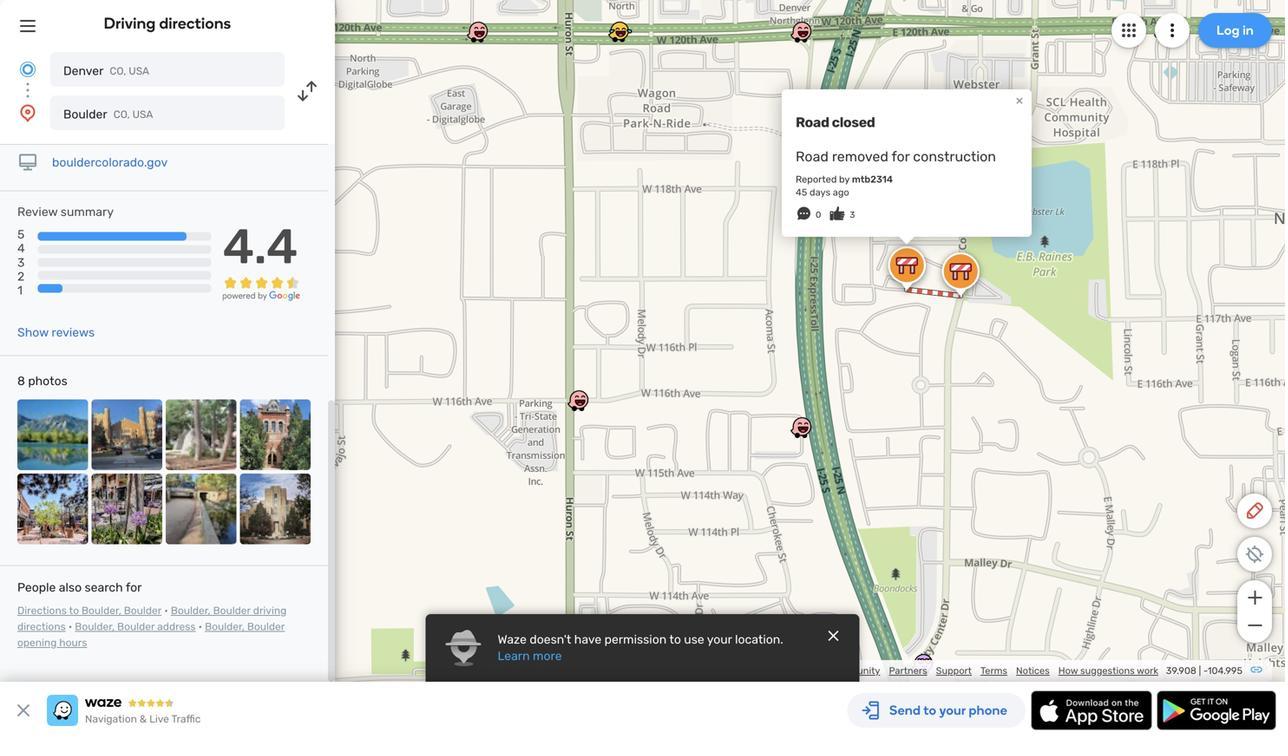 Task type: vqa. For each thing, say whether or not it's contained in the screenshot.
'Road' in the 'Road removed for construction Reported by mtb2314 45 days ago'
yes



Task type: locate. For each thing, give the bounding box(es) containing it.
× link
[[1012, 92, 1028, 109]]

0 vertical spatial waze
[[498, 633, 527, 647]]

1 vertical spatial co,
[[113, 109, 130, 121]]

0 vertical spatial road
[[796, 114, 830, 131]]

suggestions
[[1081, 665, 1135, 677]]

boulder, for boulder, boulder address
[[75, 621, 115, 633]]

co, for denver
[[110, 65, 126, 77]]

learn
[[498, 649, 530, 664]]

0 horizontal spatial for
[[126, 581, 142, 595]]

road closed
[[796, 114, 875, 131]]

waze right the about on the bottom right of the page
[[797, 665, 820, 677]]

0 horizontal spatial 3
[[17, 255, 25, 270]]

to left use
[[670, 633, 681, 647]]

community link
[[829, 665, 881, 677]]

co, inside denver co, usa
[[110, 65, 126, 77]]

people also search for
[[17, 581, 142, 595]]

0 horizontal spatial waze
[[498, 633, 527, 647]]

0
[[816, 210, 822, 220]]

road inside the road removed for construction reported by mtb2314 45 days ago
[[796, 148, 829, 165]]

1 vertical spatial road
[[796, 148, 829, 165]]

boulder inside boulder, boulder opening hours
[[247, 621, 285, 633]]

road left closed
[[796, 114, 830, 131]]

3 right 0
[[850, 210, 855, 220]]

usa down denver co, usa
[[132, 109, 153, 121]]

1 vertical spatial usa
[[132, 109, 153, 121]]

0 vertical spatial directions
[[159, 14, 231, 33]]

photos
[[28, 374, 68, 389]]

search
[[85, 581, 123, 595]]

co, right denver
[[110, 65, 126, 77]]

usa down driving
[[129, 65, 149, 77]]

for
[[892, 148, 910, 165], [126, 581, 142, 595]]

summary
[[61, 205, 114, 219]]

mtb2314
[[852, 174, 893, 185]]

1 vertical spatial directions
[[17, 621, 66, 633]]

more
[[533, 649, 562, 664]]

1 road from the top
[[796, 114, 830, 131]]

2
[[17, 269, 24, 284]]

image 4 of boulder, boulder image
[[240, 400, 311, 471]]

0 horizontal spatial directions
[[17, 621, 66, 633]]

1
[[17, 283, 23, 298]]

road up reported
[[796, 148, 829, 165]]

road for road removed for construction reported by mtb2314 45 days ago
[[796, 148, 829, 165]]

have
[[574, 633, 602, 647]]

3
[[850, 210, 855, 220], [17, 255, 25, 270]]

usa
[[129, 65, 149, 77], [132, 109, 153, 121]]

boulder, for boulder, boulder driving directions
[[171, 605, 211, 617]]

|
[[1199, 665, 1202, 677]]

1 vertical spatial for
[[126, 581, 142, 595]]

community
[[829, 665, 881, 677]]

0 vertical spatial co,
[[110, 65, 126, 77]]

boulder
[[63, 107, 107, 122], [124, 605, 162, 617], [213, 605, 251, 617], [117, 621, 155, 633], [247, 621, 285, 633]]

co, inside boulder co, usa
[[113, 109, 130, 121]]

usa inside boulder co, usa
[[132, 109, 153, 121]]

usa for denver
[[129, 65, 149, 77]]

boulder for boulder, boulder driving directions
[[213, 605, 251, 617]]

1 horizontal spatial directions
[[159, 14, 231, 33]]

boulder,
[[82, 605, 121, 617], [171, 605, 211, 617], [75, 621, 115, 633], [205, 621, 245, 633]]

boulder for boulder, boulder opening hours
[[247, 621, 285, 633]]

doesn't
[[530, 633, 572, 647]]

1 horizontal spatial waze
[[797, 665, 820, 677]]

image 5 of boulder, boulder image
[[17, 474, 88, 545]]

how suggestions work link
[[1059, 665, 1159, 677]]

partners link
[[889, 665, 928, 677]]

usa inside denver co, usa
[[129, 65, 149, 77]]

bouldercolorado.gov link
[[52, 155, 168, 170]]

driving directions
[[104, 14, 231, 33]]

by
[[839, 174, 850, 185]]

to down also
[[69, 605, 79, 617]]

road
[[796, 114, 830, 131], [796, 148, 829, 165]]

boulder for boulder, boulder address
[[117, 621, 155, 633]]

construction
[[913, 148, 997, 165]]

removed
[[832, 148, 889, 165]]

directions
[[17, 605, 67, 617]]

permission
[[605, 633, 667, 647]]

104.995
[[1208, 665, 1243, 677]]

zoom out image
[[1244, 615, 1266, 636]]

2 road from the top
[[796, 148, 829, 165]]

0 vertical spatial to
[[69, 605, 79, 617]]

1 horizontal spatial to
[[670, 633, 681, 647]]

5 4 3 2 1
[[17, 228, 25, 298]]

show reviews
[[17, 326, 95, 340]]

image 3 of boulder, boulder image
[[166, 400, 237, 471]]

terms link
[[981, 665, 1008, 677]]

boulder, right address
[[205, 621, 245, 633]]

waze up learn
[[498, 633, 527, 647]]

1 horizontal spatial for
[[892, 148, 910, 165]]

0 vertical spatial usa
[[129, 65, 149, 77]]

directions
[[159, 14, 231, 33], [17, 621, 66, 633]]

for right "search"
[[126, 581, 142, 595]]

waze
[[498, 633, 527, 647], [797, 665, 820, 677]]

directions down directions
[[17, 621, 66, 633]]

road removed for construction reported by mtb2314 45 days ago
[[796, 148, 997, 198]]

1 vertical spatial to
[[670, 633, 681, 647]]

road for road closed
[[796, 114, 830, 131]]

support link
[[936, 665, 972, 677]]

to
[[69, 605, 79, 617], [670, 633, 681, 647]]

boulder, down directions to boulder, boulder
[[75, 621, 115, 633]]

reviews
[[52, 326, 95, 340]]

directions to boulder, boulder link
[[17, 605, 162, 617]]

0 horizontal spatial to
[[69, 605, 79, 617]]

for up mtb2314 at the top right of page
[[892, 148, 910, 165]]

review
[[17, 205, 58, 219]]

4
[[17, 241, 25, 256]]

boulder, up address
[[171, 605, 211, 617]]

review summary
[[17, 205, 114, 219]]

denver co, usa
[[63, 64, 149, 78]]

co, down denver co, usa
[[113, 109, 130, 121]]

closed
[[832, 114, 875, 131]]

image 2 of boulder, boulder image
[[92, 400, 162, 471]]

1 vertical spatial 3
[[17, 255, 25, 270]]

0 vertical spatial for
[[892, 148, 910, 165]]

boulder, inside boulder, boulder driving directions
[[171, 605, 211, 617]]

directions right driving
[[159, 14, 231, 33]]

co,
[[110, 65, 126, 77], [113, 109, 130, 121]]

navigation
[[85, 714, 137, 726]]

zoom in image
[[1244, 588, 1266, 609]]

5
[[17, 228, 25, 242]]

1 horizontal spatial 3
[[850, 210, 855, 220]]

boulder, inside boulder, boulder opening hours
[[205, 621, 245, 633]]

3 down '5'
[[17, 255, 25, 270]]

[missing "en.livemap.styleguide.close" translation] image
[[825, 628, 842, 645]]

boulder inside boulder, boulder driving directions
[[213, 605, 251, 617]]

0 vertical spatial 3
[[850, 210, 855, 220]]



Task type: describe. For each thing, give the bounding box(es) containing it.
for inside the road removed for construction reported by mtb2314 45 days ago
[[892, 148, 910, 165]]

boulder, boulder driving directions
[[17, 605, 287, 633]]

39.908
[[1166, 665, 1197, 677]]

directions to boulder, boulder
[[17, 605, 162, 617]]

work
[[1137, 665, 1159, 677]]

about waze link
[[768, 665, 820, 677]]

location image
[[17, 102, 38, 123]]

ago
[[833, 187, 850, 198]]

45
[[796, 187, 808, 198]]

boulder, down "search"
[[82, 605, 121, 617]]

show
[[17, 326, 49, 340]]

boulder, for boulder, boulder opening hours
[[205, 621, 245, 633]]

4.4
[[223, 218, 298, 276]]

bouldercolorado.gov
[[52, 155, 168, 170]]

live
[[149, 714, 169, 726]]

about waze community partners support terms notices how suggestions work 39.908 | -104.995
[[768, 665, 1243, 677]]

waze inside waze doesn't have permission to use your location. learn more
[[498, 633, 527, 647]]

support
[[936, 665, 972, 677]]

waze doesn't have permission to use your location. learn more
[[498, 633, 784, 664]]

pencil image
[[1245, 501, 1266, 522]]

image 8 of boulder, boulder image
[[240, 474, 311, 545]]

traffic
[[171, 714, 201, 726]]

co, for boulder
[[113, 109, 130, 121]]

current location image
[[17, 59, 38, 80]]

boulder co, usa
[[63, 107, 153, 122]]

reported
[[796, 174, 837, 185]]

also
[[59, 581, 82, 595]]

hours
[[59, 637, 87, 649]]

8 photos
[[17, 374, 68, 389]]

computer image
[[17, 152, 38, 173]]

how
[[1059, 665, 1078, 677]]

terms
[[981, 665, 1008, 677]]

boulder, boulder opening hours
[[17, 621, 285, 649]]

boulder, boulder driving directions link
[[17, 605, 287, 633]]

image 7 of boulder, boulder image
[[166, 474, 237, 545]]

&
[[140, 714, 147, 726]]

link image
[[1250, 663, 1264, 677]]

learn more link
[[498, 649, 562, 664]]

your
[[707, 633, 732, 647]]

notices link
[[1017, 665, 1050, 677]]

partners
[[889, 665, 928, 677]]

navigation & live traffic
[[85, 714, 201, 726]]

people
[[17, 581, 56, 595]]

address
[[157, 621, 196, 633]]

image 1 of boulder, boulder image
[[17, 400, 88, 471]]

-
[[1204, 665, 1208, 677]]

opening
[[17, 637, 57, 649]]

days
[[810, 187, 831, 198]]

denver
[[63, 64, 104, 78]]

use
[[684, 633, 705, 647]]

about
[[768, 665, 795, 677]]

3 inside 5 4 3 2 1
[[17, 255, 25, 270]]

boulder, boulder opening hours link
[[17, 621, 285, 649]]

boulder, boulder address link
[[75, 621, 196, 633]]

image 6 of boulder, boulder image
[[92, 474, 162, 545]]

x image
[[13, 701, 34, 721]]

boulder, boulder address
[[75, 621, 196, 633]]

8
[[17, 374, 25, 389]]

driving
[[104, 14, 156, 33]]

location.
[[735, 633, 784, 647]]

usa for boulder
[[132, 109, 153, 121]]

driving
[[253, 605, 287, 617]]

notices
[[1017, 665, 1050, 677]]

directions inside boulder, boulder driving directions
[[17, 621, 66, 633]]

1 vertical spatial waze
[[797, 665, 820, 677]]

to inside waze doesn't have permission to use your location. learn more
[[670, 633, 681, 647]]

×
[[1016, 92, 1024, 109]]



